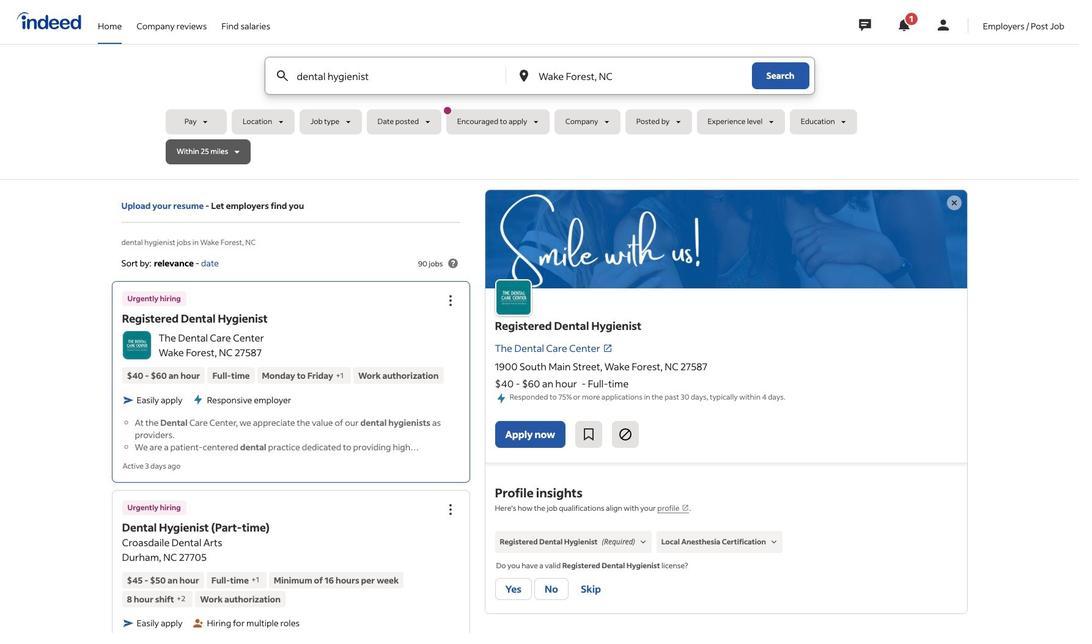 Task type: locate. For each thing, give the bounding box(es) containing it.
help icon image
[[445, 256, 460, 271]]

None search field
[[166, 57, 914, 169]]

account image
[[936, 18, 951, 32]]

job actions for dental hygienist (part-time) is collapsed image
[[443, 502, 458, 517]]

company logo image
[[123, 332, 151, 360]]

profile (opens in a new window) image
[[682, 504, 689, 512]]

the dental care center (opens in a new tab) image
[[603, 343, 613, 353]]

close job details image
[[947, 196, 961, 210]]

search: Job title, keywords, or company text field
[[294, 57, 485, 94]]

missing qualification image
[[638, 537, 649, 548]]

Edit location text field
[[536, 57, 727, 94]]

the dental care center logo image
[[485, 190, 967, 288], [495, 279, 532, 316]]



Task type: describe. For each thing, give the bounding box(es) containing it.
not interested image
[[618, 427, 633, 442]]

messages unread count 0 image
[[857, 13, 873, 37]]

save this job image
[[581, 427, 596, 442]]

missing qualification image
[[769, 537, 780, 548]]

job actions for registered dental hygienist is collapsed image
[[443, 294, 458, 308]]



Task type: vqa. For each thing, say whether or not it's contained in the screenshot.
search field
yes



